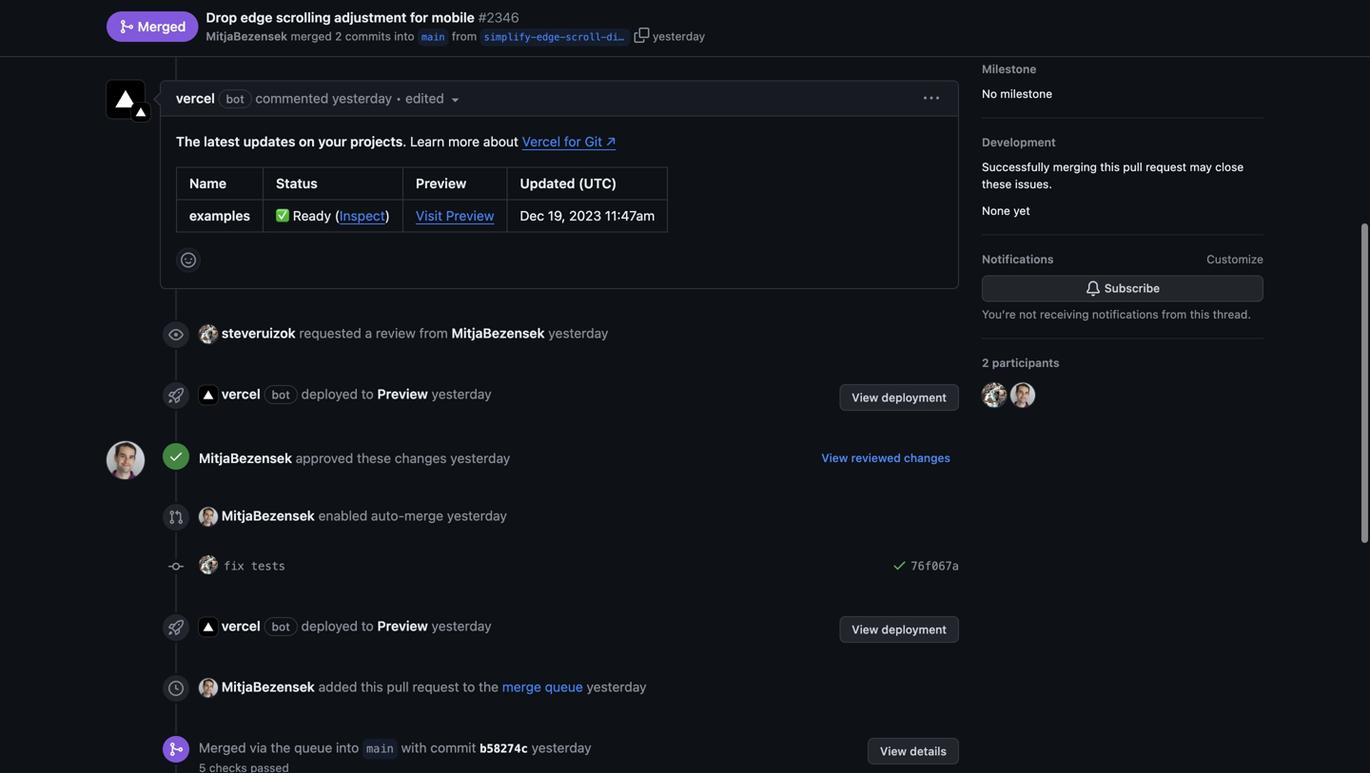 Task type: describe. For each thing, give the bounding box(es) containing it.
into for merged       via the queue into
[[336, 740, 359, 756]]

0 vertical spatial @mitjabezensek image
[[1010, 383, 1035, 408]]

the for with commit
[[271, 740, 291, 756]]

label
[[446, 25, 475, 41]]

view deployment link for the right @vercel image
[[839, 616, 959, 643]]

simplify-
[[484, 31, 536, 43]]

no milestone
[[982, 87, 1052, 100]]

rocket image
[[168, 620, 184, 635]]

↗︎
[[606, 134, 616, 149]]

bot added   the patch
[[300, 25, 434, 41]]

edge
[[240, 10, 273, 25]]

1 horizontal spatial merge
[[502, 679, 541, 695]]

deployed link for preview link corresponding to @vercel icon
[[301, 386, 358, 402]]

the
[[176, 134, 200, 149]]

copy image
[[634, 28, 649, 43]]

via
[[250, 740, 267, 756]]

(utc)
[[578, 175, 617, 191]]

about
[[483, 134, 518, 149]]

scroll-
[[566, 31, 607, 43]]

added for this
[[318, 679, 357, 695]]

tests
[[251, 560, 285, 573]]

0 vertical spatial vercel link
[[176, 90, 215, 106]]

✅ ready ( inspect )
[[276, 208, 390, 223]]

table containing name
[[176, 167, 668, 232]]

these inside successfully merging this pull request may close these issues.
[[982, 177, 1012, 191]]

scrolling
[[276, 10, 331, 25]]

patch
[[403, 28, 434, 41]]

commits
[[345, 29, 391, 43]]

approved
[[296, 450, 353, 466]]

subscribe
[[1104, 281, 1160, 295]]

with
[[401, 740, 427, 756]]

preview up visit
[[416, 175, 466, 191]]

vercel for the right @vercel image
[[221, 618, 260, 634]]

edited button
[[405, 88, 463, 108]]

steveruizok requested a review   from mitjabezensek yesterday
[[221, 325, 608, 341]]

none yet
[[982, 204, 1030, 217]]

notifications
[[982, 252, 1054, 266]]

mitjabezensek image
[[107, 441, 145, 479]]

reviewed
[[851, 451, 901, 465]]

eye image
[[168, 327, 184, 342]]

add or remove reactions element
[[176, 248, 201, 272]]

deployed to preview yesterday for preview link corresponding to @vercel icon
[[301, 386, 492, 402]]

1 vertical spatial @steveruizok image
[[982, 383, 1007, 408]]

adjustment
[[334, 10, 407, 25]]

you're
[[982, 308, 1016, 321]]

(
[[335, 208, 340, 223]]

not
[[1019, 308, 1037, 321]]

view reviewed changes
[[821, 451, 950, 465]]

0 horizontal spatial git merge image
[[119, 19, 134, 34]]

projects
[[350, 134, 403, 149]]

vercel link for @vercel icon
[[221, 386, 260, 402]]

dec
[[520, 208, 544, 223]]

more
[[448, 134, 480, 149]]

milestone
[[1000, 87, 1052, 100]]

0 horizontal spatial @mitjabezensek image
[[199, 508, 218, 527]]

)
[[385, 208, 390, 223]]

added for the
[[330, 25, 368, 41]]

mitjabezensek for mitjabezensek merged 2 commits into main from simplify-edge-scroll-distance
[[206, 29, 287, 43]]

triangle down image
[[448, 92, 463, 107]]

mitjabezensek for mitjabezensek enabled auto-merge yesterday
[[221, 508, 315, 524]]

merge queue link
[[502, 679, 583, 695]]

2 participants
[[982, 356, 1060, 369]]

visit
[[416, 208, 442, 223]]

#2346
[[478, 10, 519, 25]]

receiving
[[1040, 308, 1089, 321]]

on
[[299, 134, 315, 149]]

git
[[585, 134, 602, 149]]

76f067a link
[[911, 560, 959, 573]]

none
[[982, 204, 1010, 217]]

deployed for the right @vercel image preview link the deployed link
[[301, 618, 358, 634]]

examples
[[189, 208, 250, 223]]

name
[[189, 175, 226, 191]]

.
[[403, 134, 406, 149]]

vercel for @vercel icon
[[221, 386, 260, 402]]

@vercel image
[[199, 386, 218, 405]]

requested
[[299, 325, 361, 341]]

preview link for @vercel icon
[[377, 386, 428, 402]]

review
[[376, 325, 416, 341]]

preview down review on the top left of the page
[[377, 386, 428, 402]]

1 vertical spatial this
[[1190, 308, 1210, 321]]

deployed link for the right @vercel image preview link
[[301, 618, 358, 634]]

dec 19, 2023 11:47am
[[520, 208, 655, 223]]

1 horizontal spatial 2
[[982, 356, 989, 369]]

drop edge scrolling adjustment for mobile link
[[206, 8, 475, 28]]

preview link for the right @vercel image
[[377, 618, 428, 634]]

drop edge scrolling adjustment for mobile #2346
[[206, 10, 519, 25]]

mitjabezensek merged 2 commits into main from simplify-edge-scroll-distance
[[206, 29, 653, 43]]

fix
[[224, 560, 244, 573]]

to for preview link corresponding to @vercel icon's the deployed link
[[361, 386, 374, 402]]

huppy-bot
[[221, 25, 289, 41]]

inspect link
[[340, 208, 385, 223]]

1 horizontal spatial for
[[564, 134, 581, 149]]

steveruizok link
[[221, 325, 296, 341]]

notifications
[[1092, 308, 1158, 321]]

deployed to preview yesterday for the right @vercel image preview link
[[301, 618, 492, 634]]

pull for added
[[387, 679, 409, 695]]

customize
[[1207, 252, 1263, 266]]

mitjabezensek for mitjabezensek approved these changes yesterday
[[199, 450, 292, 466]]

bot up latest
[[226, 92, 244, 105]]

view reviewed changes link
[[813, 445, 959, 472]]

0 vertical spatial for
[[410, 10, 428, 25]]

git commit image
[[168, 559, 184, 575]]

huppy-bot link
[[221, 25, 289, 41]]

distance
[[607, 31, 653, 43]]

fix tests
[[224, 560, 285, 573]]

1 vertical spatial the
[[479, 679, 499, 695]]

no
[[982, 87, 997, 100]]

5 / 5 checks ok image
[[892, 558, 907, 573]]

a
[[365, 325, 372, 341]]

0 horizontal spatial queue
[[294, 740, 332, 756]]

link issues element
[[982, 134, 1263, 219]]

you're not receiving notifications from this thread.
[[982, 308, 1251, 321]]

simplify-edge-scroll-distance link
[[484, 29, 653, 46]]

the latest updates on your projects . learn more about vercel for git ↗︎
[[176, 134, 616, 149]]



Task type: vqa. For each thing, say whether or not it's contained in the screenshot.
Request within the successfully merging this pull request may close these issues.
yes



Task type: locate. For each thing, give the bounding box(es) containing it.
these right the approved
[[357, 450, 391, 466]]

to down a
[[361, 386, 374, 402]]

0 horizontal spatial these
[[357, 450, 391, 466]]

fix tests link
[[224, 560, 285, 573]]

this up merged       via the queue into main with commit b58274c yesterday
[[361, 679, 383, 695]]

mitjabezensek approved these changes yesterday
[[199, 450, 510, 466]]

to
[[361, 386, 374, 402], [361, 618, 374, 634], [463, 679, 475, 695]]

bot down tests
[[272, 620, 290, 633]]

preview right visit
[[446, 208, 494, 223]]

merged
[[291, 29, 332, 43]]

this right the merging
[[1100, 160, 1120, 173]]

check image
[[168, 449, 184, 464]]

deployed to preview yesterday down review on the top left of the page
[[301, 386, 492, 402]]

tag image
[[168, 27, 184, 42]]

view deployment link down 5 / 5 checks ok icon
[[839, 616, 959, 643]]

2 left the "participants"
[[982, 356, 989, 369]]

0 vertical spatial queue
[[545, 679, 583, 695]]

successfully merging this pull request may close these issues.
[[982, 160, 1244, 191]]

view inside dropdown button
[[880, 745, 907, 758]]

deployed to preview yesterday
[[301, 386, 492, 402], [301, 618, 492, 634]]

@vercel image
[[107, 80, 145, 118], [199, 618, 218, 637]]

main for merged 2 commits into
[[421, 31, 445, 43]]

0 horizontal spatial into
[[336, 740, 359, 756]]

@steveruizok image for fix tests
[[199, 555, 218, 575]]

0 vertical spatial @steveruizok image
[[199, 325, 218, 344]]

request inside successfully merging this pull request may close these issues.
[[1146, 160, 1187, 173]]

label yesterday
[[446, 25, 538, 41]]

2 horizontal spatial from
[[1162, 308, 1187, 321]]

git merge image down clock icon
[[168, 742, 184, 757]]

0 vertical spatial added
[[330, 25, 368, 41]]

0 vertical spatial this
[[1100, 160, 1120, 173]]

merged       via the queue into main with commit b58274c yesterday
[[199, 740, 591, 756]]

main inside merged       via the queue into main with commit b58274c yesterday
[[366, 742, 394, 756]]

may
[[1190, 160, 1212, 173]]

0 horizontal spatial @vercel image
[[107, 80, 145, 118]]

main left with
[[366, 742, 394, 756]]

vercel link up "the"
[[176, 90, 215, 106]]

@mitjabezensek image
[[1010, 383, 1035, 408], [199, 508, 218, 527]]

mitjabezensek link
[[206, 28, 287, 45], [451, 325, 545, 341], [199, 450, 292, 466], [221, 508, 315, 524], [221, 679, 315, 695]]

deployment for rocket image
[[882, 623, 947, 636]]

rocket image
[[168, 388, 184, 403]]

vercel image
[[131, 103, 150, 122]]

the for added   the
[[372, 25, 392, 41]]

for left git
[[564, 134, 581, 149]]

mitjabezensek enabled auto-merge yesterday
[[221, 508, 507, 524]]

git merge image
[[119, 19, 134, 34], [168, 742, 184, 757]]

@steveruizok image for steveruizok
[[199, 325, 218, 344]]

1 horizontal spatial merged
[[199, 740, 246, 756]]

into left main link
[[394, 29, 414, 43]]

add or remove reactions image
[[181, 252, 196, 268]]

updated (utc)
[[520, 175, 617, 191]]

0 vertical spatial @vercel image
[[107, 80, 145, 118]]

main link
[[421, 29, 445, 46]]

from right review on the top left of the page
[[419, 325, 448, 341]]

request up commit
[[412, 679, 459, 695]]

2 preview link from the top
[[377, 618, 428, 634]]

2 deployment from the top
[[882, 623, 947, 636]]

view
[[852, 391, 878, 404], [821, 451, 848, 465], [852, 623, 878, 636], [880, 745, 907, 758]]

1 horizontal spatial git merge image
[[168, 742, 184, 757]]

0 horizontal spatial from
[[419, 325, 448, 341]]

0 vertical spatial view deployment link
[[839, 384, 959, 411]]

1 vertical spatial preview link
[[377, 618, 428, 634]]

pull up merged       via the queue into main with commit b58274c yesterday
[[387, 679, 409, 695]]

view details
[[880, 745, 947, 758]]

bot down steveruizok link
[[272, 388, 290, 401]]

1 vertical spatial deployed
[[301, 618, 358, 634]]

the inside bot added   the patch
[[372, 25, 392, 41]]

vercel down fix
[[221, 618, 260, 634]]

view deployment down 5 / 5 checks ok icon
[[852, 623, 947, 636]]

deployment up view reviewed changes
[[882, 391, 947, 404]]

1 vertical spatial deployed link
[[301, 618, 358, 634]]

preview up mitjabezensek added this pull request to the merge queue yesterday
[[377, 618, 428, 634]]

1 horizontal spatial @mitjabezensek image
[[1010, 383, 1035, 408]]

@steveruizok image down the 2 participants
[[982, 383, 1007, 408]]

0 vertical spatial request
[[1146, 160, 1187, 173]]

commit
[[430, 740, 476, 756]]

bot
[[267, 25, 289, 41], [300, 27, 318, 40], [226, 92, 244, 105], [272, 388, 290, 401], [272, 620, 290, 633]]

clock image
[[168, 681, 184, 696]]

1 vertical spatial deployed to preview yesterday
[[301, 618, 492, 634]]

milestone
[[982, 62, 1036, 75]]

this
[[1100, 160, 1120, 173], [1190, 308, 1210, 321], [361, 679, 383, 695]]

2 vertical spatial the
[[271, 740, 291, 756]]

main left label
[[421, 31, 445, 43]]

0 vertical spatial git merge image
[[119, 19, 134, 34]]

preview
[[416, 175, 466, 191], [446, 208, 494, 223], [377, 386, 428, 402], [377, 618, 428, 634]]

subscribe button
[[982, 275, 1263, 302]]

2 vertical spatial vercel
[[221, 618, 260, 634]]

1 deployed from the top
[[301, 386, 358, 402]]

auto-
[[371, 508, 404, 524]]

0 vertical spatial to
[[361, 386, 374, 402]]

@steveruizok image left fix
[[199, 555, 218, 575]]

2 deployed from the top
[[301, 618, 358, 634]]

main
[[421, 31, 445, 43], [366, 742, 394, 756]]

vercel for git ↗︎ link
[[522, 134, 616, 149]]

changes up auto-
[[395, 450, 447, 466]]

2 vertical spatial vercel link
[[221, 618, 260, 634]]

1 vertical spatial deployment
[[882, 623, 947, 636]]

into for merged 2 commits into
[[394, 29, 414, 43]]

preview link down review on the top left of the page
[[377, 386, 428, 402]]

0 vertical spatial deployed link
[[301, 386, 358, 402]]

this for mitjabezensek added this pull request to the merge queue yesterday
[[361, 679, 383, 695]]

this for successfully merging this pull request may close these issues.
[[1100, 160, 1120, 173]]

bell image
[[1085, 281, 1101, 296]]

1 vertical spatial from
[[1162, 308, 1187, 321]]

your
[[318, 134, 347, 149]]

1 vertical spatial merged
[[199, 740, 246, 756]]

bot down the 'scrolling'
[[300, 27, 318, 40]]

request left the may at the top right
[[1146, 160, 1187, 173]]

1 horizontal spatial from
[[452, 29, 477, 43]]

view deployment for view deployment link related to @vercel icon
[[852, 391, 947, 404]]

added inside bot added   the patch
[[330, 25, 368, 41]]

b58274c link
[[480, 740, 528, 756]]

to up commit
[[463, 679, 475, 695]]

@mitjabezensek image
[[199, 679, 218, 698]]

vercel link for the right @vercel image
[[221, 618, 260, 634]]

bot left merged
[[267, 25, 289, 41]]

1 vertical spatial main
[[366, 742, 394, 756]]

0 vertical spatial deployed to preview yesterday
[[301, 386, 492, 402]]

1 view deployment link from the top
[[839, 384, 959, 411]]

1 vertical spatial git merge image
[[168, 742, 184, 757]]

enabled
[[318, 508, 367, 524]]

0 horizontal spatial changes
[[395, 450, 447, 466]]

2 deployed to preview yesterday from the top
[[301, 618, 492, 634]]

0 vertical spatial merged
[[134, 19, 186, 34]]

commented yesterday
[[255, 90, 392, 106]]

19,
[[548, 208, 565, 223]]

merged for merged       via the queue into main with commit b58274c yesterday
[[199, 740, 246, 756]]

this left "thread."
[[1190, 308, 1210, 321]]

1 horizontal spatial this
[[1100, 160, 1120, 173]]

1 deployed link from the top
[[301, 386, 358, 402]]

1 vertical spatial view deployment link
[[839, 616, 959, 643]]

2 down drop edge scrolling adjustment for mobile link
[[335, 29, 342, 43]]

1 vertical spatial pull
[[387, 679, 409, 695]]

pull
[[1123, 160, 1142, 173], [387, 679, 409, 695]]

status
[[276, 175, 318, 191]]

development
[[982, 135, 1056, 149]]

0 vertical spatial 2
[[335, 29, 342, 43]]

@steveruizok image right eye image
[[199, 325, 218, 344]]

2 horizontal spatial this
[[1190, 308, 1210, 321]]

main inside mitjabezensek merged 2 commits into main from simplify-edge-scroll-distance
[[421, 31, 445, 43]]

0 vertical spatial into
[[394, 29, 414, 43]]

0 vertical spatial merge
[[404, 508, 443, 524]]

this inside successfully merging this pull request may close these issues.
[[1100, 160, 1120, 173]]

table
[[176, 167, 668, 232]]

merged left "via"
[[199, 740, 246, 756]]

@mitjabezensek image down the 2 participants
[[1010, 383, 1035, 408]]

1 vertical spatial added
[[318, 679, 357, 695]]

2 vertical spatial to
[[463, 679, 475, 695]]

to for the right @vercel image preview link the deployed link
[[361, 618, 374, 634]]

deployment
[[882, 391, 947, 404], [882, 623, 947, 636]]

deployment for rocket icon
[[882, 391, 947, 404]]

deployed
[[301, 386, 358, 402], [301, 618, 358, 634]]

@huppy bot image
[[199, 25, 218, 44]]

deployed to preview yesterday up mitjabezensek added this pull request to the merge queue yesterday
[[301, 618, 492, 634]]

@mitjabezensek image right git pull request "image"
[[199, 508, 218, 527]]

1 horizontal spatial @vercel image
[[199, 618, 218, 637]]

deployment down 5 / 5 checks ok icon
[[882, 623, 947, 636]]

1 vertical spatial for
[[564, 134, 581, 149]]

1 horizontal spatial queue
[[545, 679, 583, 695]]

0 horizontal spatial merged
[[134, 19, 186, 34]]

0 vertical spatial from
[[452, 29, 477, 43]]

vercel link down fix
[[221, 618, 260, 634]]

merge up b58274c link
[[502, 679, 541, 695]]

0 vertical spatial view deployment
[[852, 391, 947, 404]]

1 vertical spatial vercel link
[[221, 386, 260, 402]]

1 vertical spatial these
[[357, 450, 391, 466]]

these down the successfully
[[982, 177, 1012, 191]]

yesterday
[[478, 25, 538, 41], [653, 29, 705, 43], [332, 90, 392, 106], [548, 325, 608, 341], [432, 386, 492, 402], [450, 450, 510, 466], [447, 508, 507, 524], [432, 618, 492, 634], [587, 679, 647, 695], [531, 740, 591, 756]]

into left with
[[336, 740, 359, 756]]

1 horizontal spatial these
[[982, 177, 1012, 191]]

merged left @huppy bot icon
[[134, 19, 186, 34]]

successfully
[[982, 160, 1050, 173]]

1 horizontal spatial changes
[[904, 451, 950, 465]]

drop
[[206, 10, 237, 25]]

bot inside bot added   the patch
[[300, 27, 318, 40]]

0 vertical spatial preview link
[[377, 386, 428, 402]]

0 vertical spatial main
[[421, 31, 445, 43]]

added
[[330, 25, 368, 41], [318, 679, 357, 695]]

vercel link right @vercel icon
[[221, 386, 260, 402]]

1 vertical spatial queue
[[294, 740, 332, 756]]

details
[[910, 745, 947, 758]]

main for merged       via the queue into
[[366, 742, 394, 756]]

inspect
[[340, 208, 385, 223]]

latest
[[204, 134, 240, 149]]

yet
[[1013, 204, 1030, 217]]

1 vertical spatial merge
[[502, 679, 541, 695]]

for up patch on the top of the page
[[410, 10, 428, 25]]

learn
[[410, 134, 445, 149]]

mitjabezensek for mitjabezensek added this pull request to the merge queue yesterday
[[221, 679, 315, 695]]

the right "via"
[[271, 740, 291, 756]]

2 deployed link from the top
[[301, 618, 358, 634]]

from right notifications
[[1162, 308, 1187, 321]]

2 horizontal spatial the
[[479, 679, 499, 695]]

from for steveruizok requested a review   from mitjabezensek yesterday
[[419, 325, 448, 341]]

0 vertical spatial deployment
[[882, 391, 947, 404]]

from for you're not receiving notifications from this thread.
[[1162, 308, 1187, 321]]

huppy-
[[221, 25, 267, 41]]

2023
[[569, 208, 601, 223]]

2 vertical spatial this
[[361, 679, 383, 695]]

1 horizontal spatial the
[[372, 25, 392, 41]]

vercel
[[176, 90, 215, 106], [221, 386, 260, 402], [221, 618, 260, 634]]

2 view deployment from the top
[[852, 623, 947, 636]]

issues.
[[1015, 177, 1052, 191]]

2 vertical spatial from
[[419, 325, 448, 341]]

the left merge queue link
[[479, 679, 499, 695]]

ready
[[293, 208, 331, 223]]

2 vertical spatial @steveruizok image
[[199, 555, 218, 575]]

request for may
[[1146, 160, 1187, 173]]

deployed for preview link corresponding to @vercel icon's the deployed link
[[301, 386, 358, 402]]

0 horizontal spatial for
[[410, 10, 428, 25]]

1 vertical spatial 2
[[982, 356, 989, 369]]

0 horizontal spatial the
[[271, 740, 291, 756]]

mitjabezensek added this pull request to the merge queue yesterday
[[221, 679, 647, 695]]

participants
[[992, 356, 1060, 369]]

11:47am
[[605, 208, 655, 223]]

changes
[[395, 450, 447, 466], [904, 451, 950, 465]]

view deployment up view reviewed changes
[[852, 391, 947, 404]]

1 horizontal spatial pull
[[1123, 160, 1142, 173]]

to up mitjabezensek added this pull request to the merge queue yesterday
[[361, 618, 374, 634]]

1 horizontal spatial into
[[394, 29, 414, 43]]

view deployment for view deployment link for the right @vercel image
[[852, 623, 947, 636]]

view deployment link up view reviewed changes
[[839, 384, 959, 411]]

1 vertical spatial vercel
[[221, 386, 260, 402]]

0 vertical spatial deployed
[[301, 386, 358, 402]]

0 vertical spatial these
[[982, 177, 1012, 191]]

steveruizok
[[221, 325, 296, 341]]

1 horizontal spatial request
[[1146, 160, 1187, 173]]

0 horizontal spatial main
[[366, 742, 394, 756]]

from
[[452, 29, 477, 43], [1162, 308, 1187, 321], [419, 325, 448, 341]]

0 vertical spatial pull
[[1123, 160, 1142, 173]]

2 view deployment link from the top
[[839, 616, 959, 643]]

pull right the merging
[[1123, 160, 1142, 173]]

thread.
[[1213, 308, 1251, 321]]

1 vertical spatial @mitjabezensek image
[[199, 508, 218, 527]]

mitjabezensek
[[206, 29, 287, 43], [451, 325, 545, 341], [199, 450, 292, 466], [221, 508, 315, 524], [221, 679, 315, 695]]

merge right "enabled"
[[404, 508, 443, 524]]

0 horizontal spatial 2
[[335, 29, 342, 43]]

1 vertical spatial into
[[336, 740, 359, 756]]

merged
[[134, 19, 186, 34], [199, 740, 246, 756]]

1 horizontal spatial main
[[421, 31, 445, 43]]

•
[[396, 90, 402, 106]]

view deployment link for @vercel icon
[[839, 384, 959, 411]]

view details button
[[868, 738, 959, 765]]

these
[[982, 177, 1012, 191], [357, 450, 391, 466]]

close
[[1215, 160, 1244, 173]]

from down mobile
[[452, 29, 477, 43]]

0 horizontal spatial request
[[412, 679, 459, 695]]

vercel
[[522, 134, 560, 149]]

pull inside successfully merging this pull request may close these issues.
[[1123, 160, 1142, 173]]

0 horizontal spatial pull
[[387, 679, 409, 695]]

1 preview link from the top
[[377, 386, 428, 402]]

preview link up mitjabezensek added this pull request to the merge queue yesterday
[[377, 618, 428, 634]]

76f067a
[[911, 560, 959, 573]]

1 deployment from the top
[[882, 391, 947, 404]]

git pull request image
[[168, 510, 184, 525]]

edited
[[405, 90, 448, 106]]

request for to
[[412, 679, 459, 695]]

1 vertical spatial to
[[361, 618, 374, 634]]

1 vertical spatial view deployment
[[852, 623, 947, 636]]

show options image
[[924, 91, 939, 106]]

1 view deployment from the top
[[852, 391, 947, 404]]

1 vertical spatial request
[[412, 679, 459, 695]]

merging
[[1053, 160, 1097, 173]]

the left patch link
[[372, 25, 392, 41]]

0 vertical spatial the
[[372, 25, 392, 41]]

1 vertical spatial @vercel image
[[199, 618, 218, 637]]

visit preview
[[416, 208, 494, 223]]

changes right reviewed
[[904, 451, 950, 465]]

0 horizontal spatial this
[[361, 679, 383, 695]]

updates
[[243, 134, 295, 149]]

pull for merging
[[1123, 160, 1142, 173]]

merged for merged
[[134, 19, 186, 34]]

0 vertical spatial vercel
[[176, 90, 215, 106]]

commented
[[255, 90, 328, 106]]

request
[[1146, 160, 1187, 173], [412, 679, 459, 695]]

0 horizontal spatial merge
[[404, 508, 443, 524]]

@steveruizok image
[[199, 325, 218, 344], [982, 383, 1007, 408], [199, 555, 218, 575]]

1 deployed to preview yesterday from the top
[[301, 386, 492, 402]]

edge-
[[536, 31, 566, 43]]

b58274c
[[480, 742, 528, 756]]

vercel right @vercel icon
[[221, 386, 260, 402]]

git merge image left tag icon
[[119, 19, 134, 34]]

select milestones element
[[982, 60, 1263, 102]]

vercel up "the"
[[176, 90, 215, 106]]

mobile
[[432, 10, 475, 25]]



